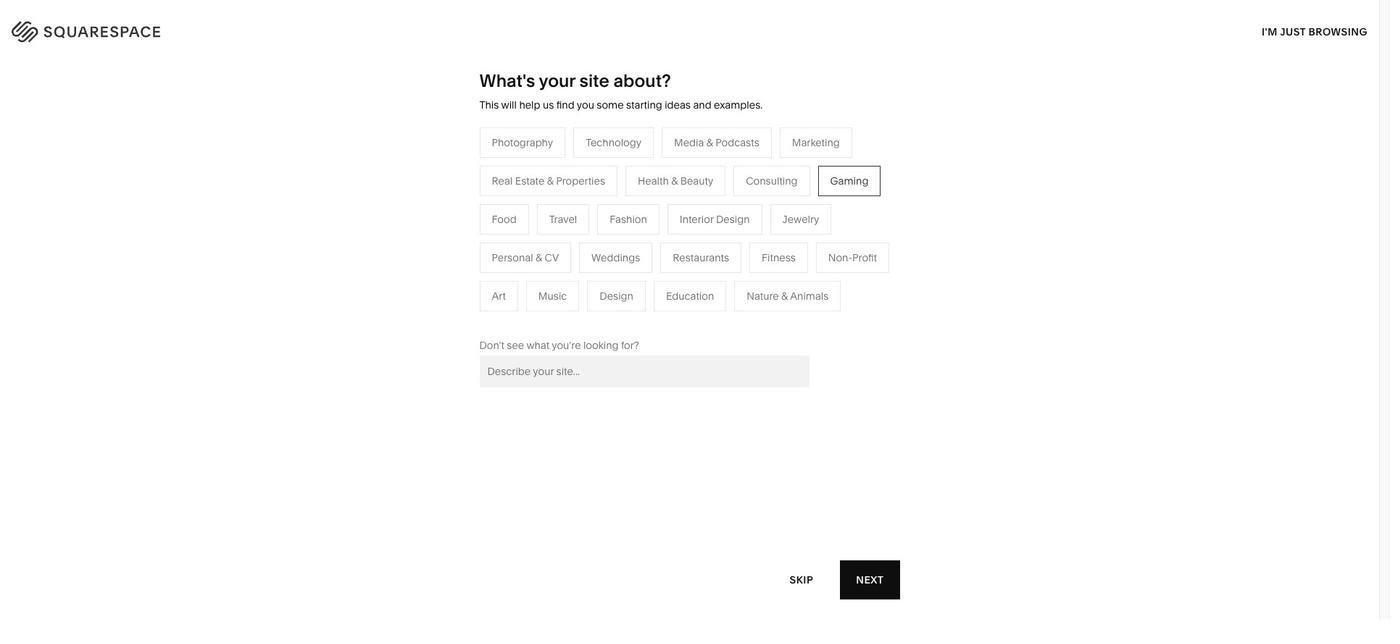 Task type: describe. For each thing, give the bounding box(es) containing it.
Marketing radio
[[780, 127, 852, 158]]

0 vertical spatial nature & animals
[[678, 223, 760, 236]]

Non-Profit radio
[[816, 243, 890, 273]]

Restaurants radio
[[661, 243, 742, 273]]

what
[[527, 339, 550, 352]]

non-profit
[[829, 251, 877, 264]]

1 vertical spatial real estate & properties
[[525, 310, 638, 323]]

1 horizontal spatial real
[[525, 310, 546, 323]]

Design radio
[[587, 281, 646, 312]]

don't
[[480, 339, 505, 352]]

Fitness radio
[[750, 243, 808, 273]]

degraw image
[[495, 496, 884, 620]]

nature inside option
[[747, 290, 779, 303]]

education
[[666, 290, 714, 303]]

1 vertical spatial media & podcasts
[[525, 245, 610, 258]]

ideas
[[665, 99, 691, 112]]

Jewelry radio
[[770, 204, 832, 235]]

0 horizontal spatial animals
[[721, 223, 760, 236]]

your
[[539, 70, 576, 91]]

cv
[[545, 251, 559, 264]]

Travel radio
[[537, 204, 590, 235]]

help
[[519, 99, 540, 112]]

don't see what you're looking for?
[[480, 339, 639, 352]]

next
[[856, 574, 884, 587]]

Consulting radio
[[734, 166, 810, 196]]

marketing
[[792, 136, 840, 149]]

podcasts inside radio
[[716, 136, 760, 149]]

site
[[580, 70, 610, 91]]

starting
[[626, 99, 662, 112]]

examples.
[[714, 99, 763, 112]]

health
[[638, 175, 669, 188]]

i'm just browsing
[[1262, 25, 1368, 38]]

log
[[1327, 22, 1348, 36]]

1 vertical spatial media
[[525, 245, 555, 258]]

what's
[[480, 70, 535, 91]]

home
[[678, 201, 707, 214]]

skip
[[790, 574, 814, 587]]

travel inside option
[[549, 213, 577, 226]]

will
[[501, 99, 517, 112]]

fashion
[[610, 213, 647, 226]]

in
[[1351, 22, 1361, 36]]

1 vertical spatial weddings
[[525, 288, 573, 301]]

estate inside real estate & properties radio
[[515, 175, 545, 188]]

non- inside radio
[[829, 251, 853, 264]]

Personal & CV radio
[[480, 243, 571, 273]]

i'm
[[1262, 25, 1278, 38]]

for?
[[621, 339, 639, 352]]

travel link
[[525, 201, 567, 214]]

art
[[492, 290, 506, 303]]

degraw element
[[495, 496, 884, 620]]

gaming
[[830, 175, 869, 188]]

you're
[[552, 339, 581, 352]]

1 vertical spatial properties
[[589, 310, 638, 323]]

health & beauty
[[638, 175, 713, 188]]

1 horizontal spatial estate
[[548, 310, 577, 323]]



Task type: locate. For each thing, give the bounding box(es) containing it.
home & decor
[[678, 201, 748, 214]]

you
[[577, 99, 594, 112]]

restaurants down nature & animals link
[[673, 251, 729, 264]]

restaurants
[[525, 223, 581, 236], [673, 251, 729, 264]]

Health & Beauty radio
[[626, 166, 726, 196]]

media
[[674, 136, 704, 149], [525, 245, 555, 258]]

design inside option
[[600, 290, 634, 303]]

properties up 'travel' option
[[556, 175, 605, 188]]

animals
[[721, 223, 760, 236], [790, 290, 829, 303]]

community & non-profits link
[[372, 267, 507, 280]]

personal
[[492, 251, 533, 264]]

personal & cv
[[492, 251, 559, 264]]

nature
[[678, 223, 710, 236], [747, 290, 779, 303]]

looking
[[584, 339, 619, 352]]

1 horizontal spatial design
[[716, 213, 750, 226]]

1 horizontal spatial animals
[[790, 290, 829, 303]]

log             in
[[1327, 22, 1361, 36]]

community & non-profits
[[372, 267, 493, 280]]

& inside "radio"
[[536, 251, 542, 264]]

Photography radio
[[480, 127, 566, 158]]

nature down home
[[678, 223, 710, 236]]

real up food
[[492, 175, 513, 188]]

non-
[[829, 251, 853, 264], [439, 267, 463, 280]]

1 vertical spatial estate
[[548, 310, 577, 323]]

0 vertical spatial weddings
[[592, 251, 640, 264]]

1 horizontal spatial nature
[[747, 290, 779, 303]]

0 horizontal spatial weddings
[[525, 288, 573, 301]]

fitness
[[678, 245, 712, 258], [762, 251, 796, 264]]

1 horizontal spatial fitness
[[762, 251, 796, 264]]

1 horizontal spatial media & podcasts
[[674, 136, 760, 149]]

profit
[[853, 251, 877, 264]]

restaurants down travel link
[[525, 223, 581, 236]]

0 horizontal spatial restaurants
[[525, 223, 581, 236]]

0 vertical spatial media & podcasts
[[674, 136, 760, 149]]

nature & animals down home & decor "link"
[[678, 223, 760, 236]]

0 horizontal spatial fitness
[[678, 245, 712, 258]]

travel
[[525, 201, 553, 214], [549, 213, 577, 226]]

media & podcasts down the and
[[674, 136, 760, 149]]

1 vertical spatial non-
[[439, 267, 463, 280]]

nature & animals inside option
[[747, 290, 829, 303]]

weddings link
[[525, 288, 588, 301]]

browsing
[[1309, 25, 1368, 38]]

Nature & Animals radio
[[735, 281, 841, 312]]

0 vertical spatial media
[[674, 136, 704, 149]]

1 vertical spatial podcasts
[[566, 245, 610, 258]]

Interior Design radio
[[668, 204, 762, 235]]

Real Estate & Properties radio
[[480, 166, 618, 196]]

fitness link
[[678, 245, 726, 258]]

0 horizontal spatial design
[[600, 290, 634, 303]]

0 horizontal spatial estate
[[515, 175, 545, 188]]

media up events
[[525, 245, 555, 258]]

design inside radio
[[716, 213, 750, 226]]

home & decor link
[[678, 201, 762, 214]]

0 horizontal spatial media
[[525, 245, 555, 258]]

weddings down "events" link at the top of page
[[525, 288, 573, 301]]

estate down music
[[548, 310, 577, 323]]

community
[[372, 267, 427, 280]]

animals down the fitness option
[[790, 290, 829, 303]]

weddings inside "radio"
[[592, 251, 640, 264]]

media inside radio
[[674, 136, 704, 149]]

real inside radio
[[492, 175, 513, 188]]

podcasts down 'examples.'
[[716, 136, 760, 149]]

Technology radio
[[574, 127, 654, 158]]

what's your site about? this will help us find you some starting ideas and examples.
[[480, 70, 763, 112]]

podcasts down restaurants link
[[566, 245, 610, 258]]

real estate & properties up you're
[[525, 310, 638, 323]]

skip button
[[774, 561, 830, 601]]

Media & Podcasts radio
[[662, 127, 772, 158]]

0 horizontal spatial podcasts
[[566, 245, 610, 258]]

restaurants inside radio
[[673, 251, 729, 264]]

about?
[[614, 70, 671, 91]]

us
[[543, 99, 554, 112]]

fitness up nature & animals option
[[762, 251, 796, 264]]

i'm just browsing link
[[1262, 12, 1368, 51]]

Don't see what you're looking for? field
[[480, 356, 809, 388]]

&
[[707, 136, 713, 149], [547, 175, 554, 188], [671, 175, 678, 188], [709, 201, 716, 214], [712, 223, 719, 236], [557, 245, 564, 258], [536, 251, 542, 264], [430, 267, 436, 280], [782, 290, 788, 303], [580, 310, 587, 323]]

1 vertical spatial nature
[[747, 290, 779, 303]]

this
[[480, 99, 499, 112]]

real
[[492, 175, 513, 188], [525, 310, 546, 323]]

media up beauty
[[674, 136, 704, 149]]

1 horizontal spatial podcasts
[[716, 136, 760, 149]]

real down music
[[525, 310, 546, 323]]

squarespace logo image
[[29, 17, 190, 41]]

estate
[[515, 175, 545, 188], [548, 310, 577, 323]]

1 horizontal spatial non-
[[829, 251, 853, 264]]

0 vertical spatial non-
[[829, 251, 853, 264]]

weddings
[[592, 251, 640, 264], [525, 288, 573, 301]]

0 vertical spatial properties
[[556, 175, 605, 188]]

Art radio
[[480, 281, 518, 312]]

nature & animals
[[678, 223, 760, 236], [747, 290, 829, 303]]

0 vertical spatial design
[[716, 213, 750, 226]]

interior design
[[680, 213, 750, 226]]

decor
[[718, 201, 748, 214]]

nature & animals down the fitness option
[[747, 290, 829, 303]]

properties up looking on the left of the page
[[589, 310, 638, 323]]

non- right community
[[439, 267, 463, 280]]

music
[[539, 290, 567, 303]]

animals inside option
[[790, 290, 829, 303]]

media & podcasts down restaurants link
[[525, 245, 610, 258]]

events link
[[525, 267, 571, 280]]

Food radio
[[480, 204, 529, 235]]

events
[[525, 267, 556, 280]]

some
[[597, 99, 624, 112]]

interior
[[680, 213, 714, 226]]

find
[[557, 99, 575, 112]]

media & podcasts
[[674, 136, 760, 149], [525, 245, 610, 258]]

design
[[716, 213, 750, 226], [600, 290, 634, 303]]

media & podcasts inside radio
[[674, 136, 760, 149]]

technology
[[586, 136, 642, 149]]

fitness down interior
[[678, 245, 712, 258]]

consulting
[[746, 175, 798, 188]]

1 vertical spatial design
[[600, 290, 634, 303]]

0 vertical spatial restaurants
[[525, 223, 581, 236]]

0 vertical spatial animals
[[721, 223, 760, 236]]

Weddings radio
[[579, 243, 653, 273]]

1 vertical spatial real
[[525, 310, 546, 323]]

0 vertical spatial real estate & properties
[[492, 175, 605, 188]]

media & podcasts link
[[525, 245, 625, 258]]

food
[[492, 213, 517, 226]]

1 horizontal spatial media
[[674, 136, 704, 149]]

0 vertical spatial real
[[492, 175, 513, 188]]

beauty
[[680, 175, 713, 188]]

nature & animals link
[[678, 223, 774, 236]]

1 vertical spatial nature & animals
[[747, 290, 829, 303]]

photography
[[492, 136, 553, 149]]

1 vertical spatial animals
[[790, 290, 829, 303]]

0 horizontal spatial nature
[[678, 223, 710, 236]]

Fashion radio
[[598, 204, 660, 235]]

nature down the fitness option
[[747, 290, 779, 303]]

0 horizontal spatial media & podcasts
[[525, 245, 610, 258]]

squarespace logo link
[[29, 17, 295, 41]]

Education radio
[[654, 281, 727, 312]]

see
[[507, 339, 524, 352]]

fitness inside option
[[762, 251, 796, 264]]

Gaming radio
[[818, 166, 881, 196]]

next button
[[840, 561, 900, 600]]

just
[[1280, 25, 1306, 38]]

podcasts
[[716, 136, 760, 149], [566, 245, 610, 258]]

0 vertical spatial nature
[[678, 223, 710, 236]]

1 vertical spatial restaurants
[[673, 251, 729, 264]]

and
[[693, 99, 712, 112]]

estate up travel link
[[515, 175, 545, 188]]

real estate & properties up travel link
[[492, 175, 605, 188]]

travel up media & podcasts link
[[549, 213, 577, 226]]

jewelry
[[783, 213, 819, 226]]

0 horizontal spatial non-
[[439, 267, 463, 280]]

animals down decor
[[721, 223, 760, 236]]

profits
[[463, 267, 493, 280]]

properties
[[556, 175, 605, 188], [589, 310, 638, 323]]

real estate & properties
[[492, 175, 605, 188], [525, 310, 638, 323]]

real estate & properties inside radio
[[492, 175, 605, 188]]

0 vertical spatial estate
[[515, 175, 545, 188]]

travel down real estate & properties radio
[[525, 201, 553, 214]]

1 horizontal spatial restaurants
[[673, 251, 729, 264]]

real estate & properties link
[[525, 310, 653, 323]]

1 horizontal spatial weddings
[[592, 251, 640, 264]]

non- down the jewelry radio
[[829, 251, 853, 264]]

weddings up design option
[[592, 251, 640, 264]]

log             in link
[[1327, 22, 1361, 36]]

Music radio
[[526, 281, 579, 312]]

properties inside radio
[[556, 175, 605, 188]]

restaurants link
[[525, 223, 596, 236]]

0 vertical spatial podcasts
[[716, 136, 760, 149]]

0 horizontal spatial real
[[492, 175, 513, 188]]



Task type: vqa. For each thing, say whether or not it's contained in the screenshot.
will
yes



